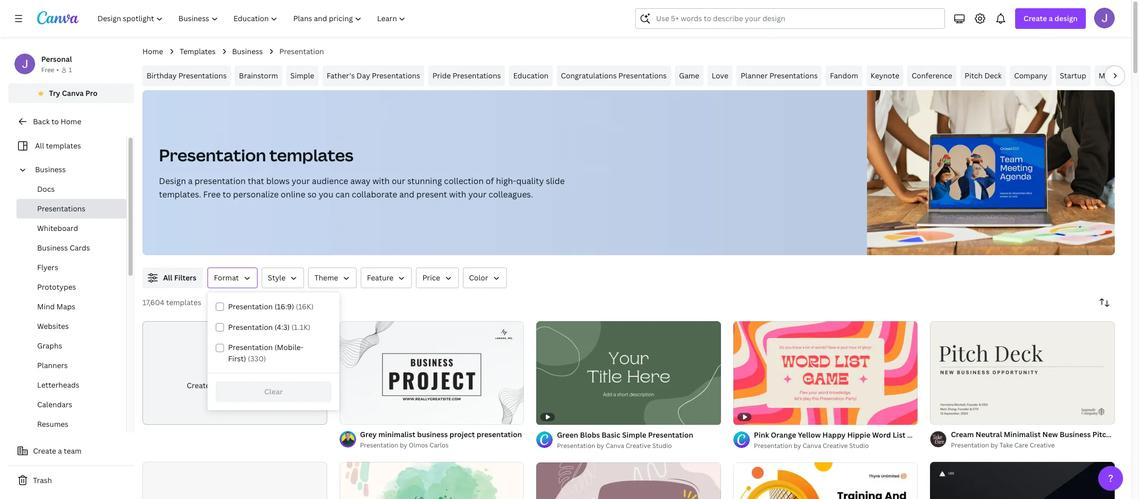 Task type: describe. For each thing, give the bounding box(es) containing it.
presentation inside presentation (mobile- first)
[[228, 343, 273, 353]]

yellow
[[798, 431, 821, 440]]

graphs
[[37, 341, 62, 351]]

beige brown minimal organic creative project presentation image
[[339, 462, 524, 500]]

feature
[[367, 273, 394, 283]]

of for cream neutral minimalist new business pitch deck pr
[[942, 413, 950, 420]]

14
[[360, 413, 367, 420]]

by inside green blobs basic simple presentation presentation by canva creative studio
[[597, 442, 604, 451]]

business
[[417, 430, 448, 440]]

templates link
[[180, 46, 216, 57]]

design
[[1055, 13, 1078, 23]]

a for presentation
[[188, 175, 193, 187]]

free inside design a presentation that blows your audience away with our stunning collection of high-quality slide templates. free to personalize online so you can collaborate and present with your colleagues.
[[203, 189, 221, 200]]

presentation (mobile- first)
[[228, 343, 303, 364]]

presentation inside the grey minimalist business project presentation presentation by olmos carlos
[[360, 441, 398, 450]]

that
[[248, 175, 264, 187]]

websites
[[37, 322, 69, 331]]

trash link
[[8, 471, 134, 491]]

grey minimalist business project presentation presentation by olmos carlos
[[360, 430, 522, 450]]

presentation by take care creative link
[[951, 441, 1115, 451]]

templates.
[[159, 189, 201, 200]]

create for create a blank presentation
[[187, 381, 210, 390]]

presentation by olmos carlos link
[[360, 441, 522, 451]]

pride presentations
[[433, 71, 501, 81]]

of for grey minimalist business project presentation
[[351, 413, 359, 420]]

slide
[[546, 175, 565, 187]]

(mobile-
[[275, 343, 303, 353]]

1 horizontal spatial business link
[[232, 46, 263, 57]]

create a team
[[33, 446, 81, 456]]

blank
[[217, 381, 236, 390]]

presentation by canva creative studio link for simple
[[557, 441, 693, 452]]

and
[[399, 189, 414, 200]]

try canva pro button
[[8, 84, 134, 103]]

(330)
[[248, 354, 266, 364]]

presentations for pride presentations
[[453, 71, 501, 81]]

color
[[469, 273, 488, 283]]

mind maps link
[[17, 297, 126, 317]]

business up flyers
[[37, 243, 68, 253]]

whiteboard
[[37, 223, 78, 233]]

price button
[[416, 268, 459, 289]]

canva inside pink orange yellow happy hippie word list game presentation party presentation by canva creative studio
[[803, 442, 821, 451]]

pitch inside cream neutral minimalist new business pitch deck pr presentation by take care creative
[[1093, 430, 1111, 440]]

grey minimalist business project presentation image
[[339, 321, 524, 425]]

letterheads link
[[17, 376, 126, 395]]

can
[[335, 189, 350, 200]]

simple link
[[286, 66, 318, 86]]

flyers link
[[17, 258, 126, 278]]

by inside cream neutral minimalist new business pitch deck pr presentation by take care creative
[[991, 441, 998, 450]]

away
[[350, 175, 370, 187]]

cream neutral minimalist new business pitch deck pr presentation by take care creative
[[951, 430, 1139, 450]]

presentation (4:3) (1.1k)
[[228, 323, 310, 332]]

design a presentation that blows your audience away with our stunning collection of high-quality slide templates. free to personalize online so you can collaborate and present with your colleagues.
[[159, 175, 565, 200]]

studio inside green blobs basic simple presentation presentation by canva creative studio
[[652, 442, 672, 451]]

business cards
[[37, 243, 90, 253]]

clear button
[[216, 382, 331, 403]]

fandom link
[[826, 66, 862, 86]]

a for design
[[1049, 13, 1053, 23]]

beige brown pastel  playful manhwa illustration brainstorm presentation image
[[536, 463, 721, 500]]

mother's
[[1099, 71, 1130, 81]]

pitch deck link
[[961, 66, 1006, 86]]

startup
[[1060, 71, 1086, 81]]

mind
[[37, 302, 55, 312]]

day
[[357, 71, 370, 81]]

1 horizontal spatial with
[[449, 189, 466, 200]]

creative inside green blobs basic simple presentation presentation by canva creative studio
[[626, 442, 651, 451]]

mother's da link
[[1095, 66, 1139, 86]]

quality
[[516, 175, 544, 187]]

0 horizontal spatial simple
[[290, 71, 314, 81]]

0 vertical spatial free
[[41, 66, 54, 74]]

audience
[[312, 175, 348, 187]]

try
[[49, 88, 60, 98]]

style button
[[262, 268, 304, 289]]

black and gray gradient professional presentation image
[[930, 462, 1115, 500]]

1 of 14
[[347, 413, 367, 420]]

blobs
[[580, 431, 600, 440]]

(16:9)
[[275, 302, 294, 312]]

orange
[[771, 431, 796, 440]]

business inside cream neutral minimalist new business pitch deck pr presentation by take care creative
[[1060, 430, 1091, 440]]

home link
[[142, 46, 163, 57]]

0 vertical spatial deck
[[985, 71, 1002, 81]]

docs
[[37, 184, 55, 194]]

back to home
[[33, 117, 81, 126]]

theme button
[[308, 268, 357, 289]]

canva inside green blobs basic simple presentation presentation by canva creative studio
[[606, 442, 624, 451]]

love link
[[708, 66, 733, 86]]

presentations right day
[[372, 71, 420, 81]]

all for all templates
[[35, 141, 44, 151]]

game link
[[675, 66, 703, 86]]

Search search field
[[656, 9, 939, 28]]

templates for 17,604 templates
[[166, 298, 201, 308]]

fandom
[[830, 71, 858, 81]]

feature button
[[361, 268, 412, 289]]

neutral
[[976, 430, 1002, 440]]

presentation inside design a presentation that blows your audience away with our stunning collection of high-quality slide templates. free to personalize online so you can collaborate and present with your colleagues.
[[195, 175, 246, 187]]

cards
[[70, 243, 90, 253]]

create a team button
[[8, 441, 134, 462]]

color button
[[463, 268, 507, 289]]

studio inside pink orange yellow happy hippie word list game presentation party presentation by canva creative studio
[[849, 442, 869, 451]]

business up docs
[[35, 165, 66, 174]]

all templates
[[35, 141, 81, 151]]

all templates link
[[14, 136, 120, 156]]

presentation inside cream neutral minimalist new business pitch deck pr presentation by take care creative
[[951, 441, 989, 450]]

take
[[1000, 441, 1013, 450]]

birthday presentations
[[147, 71, 227, 81]]

our
[[392, 175, 405, 187]]

1 of 14 link
[[339, 321, 524, 425]]

0 horizontal spatial 1
[[69, 66, 72, 74]]

create a blank presentation link
[[142, 322, 327, 425]]

calendars
[[37, 400, 72, 410]]

mind maps
[[37, 302, 75, 312]]

planner presentations
[[741, 71, 818, 81]]

create for create a team
[[33, 446, 56, 456]]

jacob simon image
[[1094, 8, 1115, 28]]



Task type: vqa. For each thing, say whether or not it's contained in the screenshot.
"For"
no



Task type: locate. For each thing, give the bounding box(es) containing it.
presentation by canva creative studio link down happy
[[754, 441, 918, 452]]

1 vertical spatial home
[[61, 117, 81, 126]]

of left 14
[[351, 413, 359, 420]]

by down minimalist
[[400, 441, 407, 450]]

birthday presentations link
[[142, 66, 231, 86]]

1 vertical spatial create
[[187, 381, 210, 390]]

all inside button
[[163, 273, 172, 283]]

0 vertical spatial pitch
[[965, 71, 983, 81]]

presentations up 'whiteboard'
[[37, 204, 85, 214]]

prototypes
[[37, 282, 76, 292]]

0 horizontal spatial create
[[33, 446, 56, 456]]

home up birthday
[[142, 46, 163, 56]]

1 horizontal spatial deck
[[1113, 430, 1130, 440]]

1 studio from the left
[[652, 442, 672, 451]]

pitch left pr
[[1093, 430, 1111, 440]]

2 horizontal spatial 1
[[938, 413, 941, 420]]

templates for all templates
[[46, 141, 81, 151]]

a inside dropdown button
[[1049, 13, 1053, 23]]

0 horizontal spatial all
[[35, 141, 44, 151]]

with up collaborate
[[372, 175, 390, 187]]

your down collection
[[468, 189, 487, 200]]

a up templates.
[[188, 175, 193, 187]]

create left team at bottom
[[33, 446, 56, 456]]

1 vertical spatial deck
[[1113, 430, 1130, 440]]

presentation (16:9) (16k)
[[228, 302, 314, 312]]

business link up brainstorm
[[232, 46, 263, 57]]

mother's da
[[1099, 71, 1139, 81]]

by down 'yellow' on the bottom right
[[794, 442, 801, 451]]

to left personalize
[[223, 189, 231, 200]]

create for create a design
[[1024, 13, 1047, 23]]

try canva pro
[[49, 88, 98, 98]]

by left take
[[991, 441, 998, 450]]

yellow and white modern training and development presentation image
[[733, 463, 918, 500]]

congratulations presentations
[[561, 71, 667, 81]]

0 horizontal spatial with
[[372, 175, 390, 187]]

all down back
[[35, 141, 44, 151]]

keynote
[[871, 71, 899, 81]]

cream neutral minimalist new business pitch deck presentation image
[[930, 321, 1115, 425]]

presentations for congratulations presentations
[[619, 71, 667, 81]]

1 horizontal spatial of
[[486, 175, 494, 187]]

1 presentation by canva creative studio link from the left
[[557, 441, 693, 452]]

17,604 templates
[[142, 298, 201, 308]]

basic
[[602, 431, 620, 440]]

da
[[1132, 71, 1139, 81]]

0 horizontal spatial free
[[41, 66, 54, 74]]

your up online
[[292, 175, 310, 187]]

trash
[[33, 476, 52, 486]]

1 right the •
[[69, 66, 72, 74]]

1 horizontal spatial canva
[[606, 442, 624, 451]]

clear
[[264, 387, 283, 397]]

1 horizontal spatial your
[[468, 189, 487, 200]]

first)
[[228, 354, 246, 364]]

conference link
[[908, 66, 956, 86]]

0 horizontal spatial your
[[292, 175, 310, 187]]

1 horizontal spatial all
[[163, 273, 172, 283]]

free left the •
[[41, 66, 54, 74]]

by down blobs
[[597, 442, 604, 451]]

all left filters
[[163, 273, 172, 283]]

to inside design a presentation that blows your audience away with our stunning collection of high-quality slide templates. free to personalize online so you can collaborate and present with your colleagues.
[[223, 189, 231, 200]]

studio down green blobs basic simple presentation link
[[652, 442, 672, 451]]

1 vertical spatial business link
[[31, 160, 120, 180]]

deck left company
[[985, 71, 1002, 81]]

business up brainstorm
[[232, 46, 263, 56]]

presentation left that
[[195, 175, 246, 187]]

creative down cream neutral minimalist new business pitch deck pr link
[[1030, 441, 1055, 450]]

(4:3)
[[275, 323, 290, 332]]

brainstorm
[[239, 71, 278, 81]]

canva inside try canva pro "button"
[[62, 88, 84, 98]]

resumes link
[[17, 415, 126, 435]]

all for all filters
[[163, 273, 172, 283]]

with
[[372, 175, 390, 187], [449, 189, 466, 200]]

Sort by button
[[1094, 293, 1115, 313]]

love
[[712, 71, 728, 81]]

home up all templates link
[[61, 117, 81, 126]]

docs link
[[17, 180, 126, 199]]

templates for presentation templates
[[269, 144, 353, 166]]

1 vertical spatial to
[[223, 189, 231, 200]]

a left design
[[1049, 13, 1053, 23]]

business link down all templates link
[[31, 160, 120, 180]]

father's day presentations
[[327, 71, 420, 81]]

to
[[51, 117, 59, 126], [223, 189, 231, 200]]

game left love
[[679, 71, 699, 81]]

18
[[951, 413, 958, 420]]

hippie
[[847, 431, 871, 440]]

presentations for birthday presentations
[[178, 71, 227, 81]]

0 horizontal spatial presentation by canva creative studio link
[[557, 441, 693, 452]]

project
[[450, 430, 475, 440]]

0 vertical spatial game
[[679, 71, 699, 81]]

0 horizontal spatial canva
[[62, 88, 84, 98]]

1 horizontal spatial simple
[[622, 431, 646, 440]]

creative down green blobs basic simple presentation link
[[626, 442, 651, 451]]

2 horizontal spatial of
[[942, 413, 950, 420]]

create a blank presentation
[[187, 381, 283, 390]]

0 horizontal spatial game
[[679, 71, 699, 81]]

presentations right planner
[[770, 71, 818, 81]]

company
[[1014, 71, 1048, 81]]

business right new
[[1060, 430, 1091, 440]]

blows
[[266, 175, 290, 187]]

company link
[[1010, 66, 1052, 86]]

high-
[[496, 175, 516, 187]]

of inside design a presentation that blows your audience away with our stunning collection of high-quality slide templates. free to personalize online so you can collaborate and present with your colleagues.
[[486, 175, 494, 187]]

conference
[[912, 71, 952, 81]]

new
[[1043, 430, 1058, 440]]

planners
[[37, 361, 68, 371]]

1 of 18 link
[[930, 321, 1115, 425]]

templates
[[180, 46, 216, 56]]

2 vertical spatial create
[[33, 446, 56, 456]]

create a design
[[1024, 13, 1078, 23]]

personalize
[[233, 189, 279, 200]]

by inside pink orange yellow happy hippie word list game presentation party presentation by canva creative studio
[[794, 442, 801, 451]]

presentations down templates 'link'
[[178, 71, 227, 81]]

create a blank presentation element
[[142, 322, 327, 425]]

pride presentations link
[[428, 66, 505, 86]]

studio down hippie
[[849, 442, 869, 451]]

1 horizontal spatial to
[[223, 189, 231, 200]]

top level navigation element
[[91, 8, 415, 29]]

team
[[64, 446, 81, 456]]

2 presentation by canva creative studio link from the left
[[754, 441, 918, 452]]

game inside pink orange yellow happy hippie word list game presentation party presentation by canva creative studio
[[907, 431, 928, 440]]

1 vertical spatial your
[[468, 189, 487, 200]]

education
[[513, 71, 549, 81]]

1 horizontal spatial free
[[203, 189, 221, 200]]

by inside the grey minimalist business project presentation presentation by olmos carlos
[[400, 441, 407, 450]]

1 left '18'
[[938, 413, 941, 420]]

templates up audience
[[269, 144, 353, 166]]

a inside "button"
[[58, 446, 62, 456]]

presentation by canva creative studio link for happy
[[754, 441, 918, 452]]

1 horizontal spatial home
[[142, 46, 163, 56]]

creative inside cream neutral minimalist new business pitch deck pr presentation by take care creative
[[1030, 441, 1055, 450]]

modern pitch deck presentation template image
[[142, 462, 327, 500]]

1 for cream
[[938, 413, 941, 420]]

create inside create a design dropdown button
[[1024, 13, 1047, 23]]

presentations left game link
[[619, 71, 667, 81]]

resumes
[[37, 420, 68, 429]]

0 vertical spatial your
[[292, 175, 310, 187]]

0 horizontal spatial deck
[[985, 71, 1002, 81]]

presentations for planner presentations
[[770, 71, 818, 81]]

1 horizontal spatial creative
[[823, 442, 848, 451]]

0 horizontal spatial templates
[[46, 141, 81, 151]]

free right templates.
[[203, 189, 221, 200]]

grey
[[360, 430, 377, 440]]

2 studio from the left
[[849, 442, 869, 451]]

presentation by canva creative studio link
[[557, 441, 693, 452], [754, 441, 918, 452]]

create inside 'create a blank presentation' element
[[187, 381, 210, 390]]

create inside create a team "button"
[[33, 446, 56, 456]]

1 vertical spatial with
[[449, 189, 466, 200]]

0 horizontal spatial business link
[[31, 160, 120, 180]]

1 vertical spatial simple
[[622, 431, 646, 440]]

None search field
[[636, 8, 945, 29]]

game right list
[[907, 431, 928, 440]]

deck left pr
[[1113, 430, 1130, 440]]

2 horizontal spatial canva
[[803, 442, 821, 451]]

to right back
[[51, 117, 59, 126]]

word
[[872, 431, 891, 440]]

care
[[1014, 441, 1028, 450]]

canva right try
[[62, 88, 84, 98]]

a left blank
[[212, 381, 216, 390]]

1 vertical spatial free
[[203, 189, 221, 200]]

1 horizontal spatial presentation by canva creative studio link
[[754, 441, 918, 452]]

1 of 18
[[938, 413, 958, 420]]

0 horizontal spatial to
[[51, 117, 59, 126]]

1
[[69, 66, 72, 74], [347, 413, 350, 420], [938, 413, 941, 420]]

cream neutral minimalist new business pitch deck pr link
[[951, 430, 1139, 441]]

1 vertical spatial pitch
[[1093, 430, 1111, 440]]

canva down 'yellow' on the bottom right
[[803, 442, 821, 451]]

olmos
[[409, 441, 428, 450]]

filters
[[174, 273, 196, 283]]

0 horizontal spatial studio
[[652, 442, 672, 451]]

•
[[56, 66, 59, 74]]

2 horizontal spatial templates
[[269, 144, 353, 166]]

presentation inside the grey minimalist business project presentation presentation by olmos carlos
[[477, 430, 522, 440]]

pride
[[433, 71, 451, 81]]

simple inside green blobs basic simple presentation presentation by canva creative studio
[[622, 431, 646, 440]]

1 vertical spatial all
[[163, 273, 172, 283]]

0 horizontal spatial of
[[351, 413, 359, 420]]

simple right "basic"
[[622, 431, 646, 440]]

1 horizontal spatial pitch
[[1093, 430, 1111, 440]]

0 vertical spatial presentation
[[195, 175, 246, 187]]

congratulations presentations link
[[557, 66, 671, 86]]

1 horizontal spatial create
[[187, 381, 210, 390]]

0 vertical spatial business link
[[232, 46, 263, 57]]

whiteboard link
[[17, 219, 126, 238]]

birthday
[[147, 71, 177, 81]]

0 horizontal spatial creative
[[626, 442, 651, 451]]

0 horizontal spatial presentation
[[195, 175, 246, 187]]

canva down "basic"
[[606, 442, 624, 451]]

0 vertical spatial with
[[372, 175, 390, 187]]

planners link
[[17, 356, 126, 376]]

simple left father's at the left top of page
[[290, 71, 314, 81]]

pitch
[[965, 71, 983, 81], [1093, 430, 1111, 440]]

templates down filters
[[166, 298, 201, 308]]

1 horizontal spatial templates
[[166, 298, 201, 308]]

a inside design a presentation that blows your audience away with our stunning collection of high-quality slide templates. free to personalize online so you can collaborate and present with your colleagues.
[[188, 175, 193, 187]]

design
[[159, 175, 186, 187]]

of left '18'
[[942, 413, 950, 420]]

you
[[319, 189, 333, 200]]

2 horizontal spatial create
[[1024, 13, 1047, 23]]

a for blank
[[212, 381, 216, 390]]

0 horizontal spatial home
[[61, 117, 81, 126]]

create left blank
[[187, 381, 210, 390]]

1 inside 1 of 18 link
[[938, 413, 941, 420]]

of left high-
[[486, 175, 494, 187]]

home
[[142, 46, 163, 56], [61, 117, 81, 126]]

1 horizontal spatial game
[[907, 431, 928, 440]]

0 vertical spatial simple
[[290, 71, 314, 81]]

1 horizontal spatial presentation
[[477, 430, 522, 440]]

green blobs basic simple presentation link
[[557, 430, 693, 441]]

creative down happy
[[823, 442, 848, 451]]

creative inside pink orange yellow happy hippie word list game presentation party presentation by canva creative studio
[[823, 442, 848, 451]]

pitch right conference
[[965, 71, 983, 81]]

2 horizontal spatial creative
[[1030, 441, 1055, 450]]

theme
[[314, 273, 338, 283]]

presentations right pride
[[453, 71, 501, 81]]

collection
[[444, 175, 484, 187]]

0 vertical spatial all
[[35, 141, 44, 151]]

your
[[292, 175, 310, 187], [468, 189, 487, 200]]

carlos
[[430, 441, 449, 450]]

1 horizontal spatial studio
[[849, 442, 869, 451]]

presentation right the project
[[477, 430, 522, 440]]

0 vertical spatial to
[[51, 117, 59, 126]]

1 vertical spatial game
[[907, 431, 928, 440]]

1 inside 1 of 14 link
[[347, 413, 350, 420]]

create a design button
[[1015, 8, 1086, 29]]

deck inside cream neutral minimalist new business pitch deck pr presentation by take care creative
[[1113, 430, 1130, 440]]

with down collection
[[449, 189, 466, 200]]

1 vertical spatial presentation
[[477, 430, 522, 440]]

a for team
[[58, 446, 62, 456]]

education link
[[509, 66, 553, 86]]

presentations
[[178, 71, 227, 81], [372, 71, 420, 81], [453, 71, 501, 81], [619, 71, 667, 81], [770, 71, 818, 81], [37, 204, 85, 214]]

0 vertical spatial home
[[142, 46, 163, 56]]

prototypes link
[[17, 278, 126, 297]]

1 horizontal spatial 1
[[347, 413, 350, 420]]

presentation
[[195, 175, 246, 187], [477, 430, 522, 440]]

presentation templates
[[159, 144, 353, 166]]

back
[[33, 117, 50, 126]]

minimalist
[[378, 430, 415, 440]]

0 horizontal spatial pitch
[[965, 71, 983, 81]]

1 for grey
[[347, 413, 350, 420]]

creative
[[1030, 441, 1055, 450], [626, 442, 651, 451], [823, 442, 848, 451]]

flyers
[[37, 263, 58, 273]]

present
[[416, 189, 447, 200]]

simple
[[290, 71, 314, 81], [622, 431, 646, 440]]

presentation by canva creative studio link down "basic"
[[557, 441, 693, 452]]

0 vertical spatial create
[[1024, 13, 1047, 23]]

a left team at bottom
[[58, 446, 62, 456]]

templates down back to home
[[46, 141, 81, 151]]

create left design
[[1024, 13, 1047, 23]]

1 left 14
[[347, 413, 350, 420]]

all filters
[[163, 273, 196, 283]]



